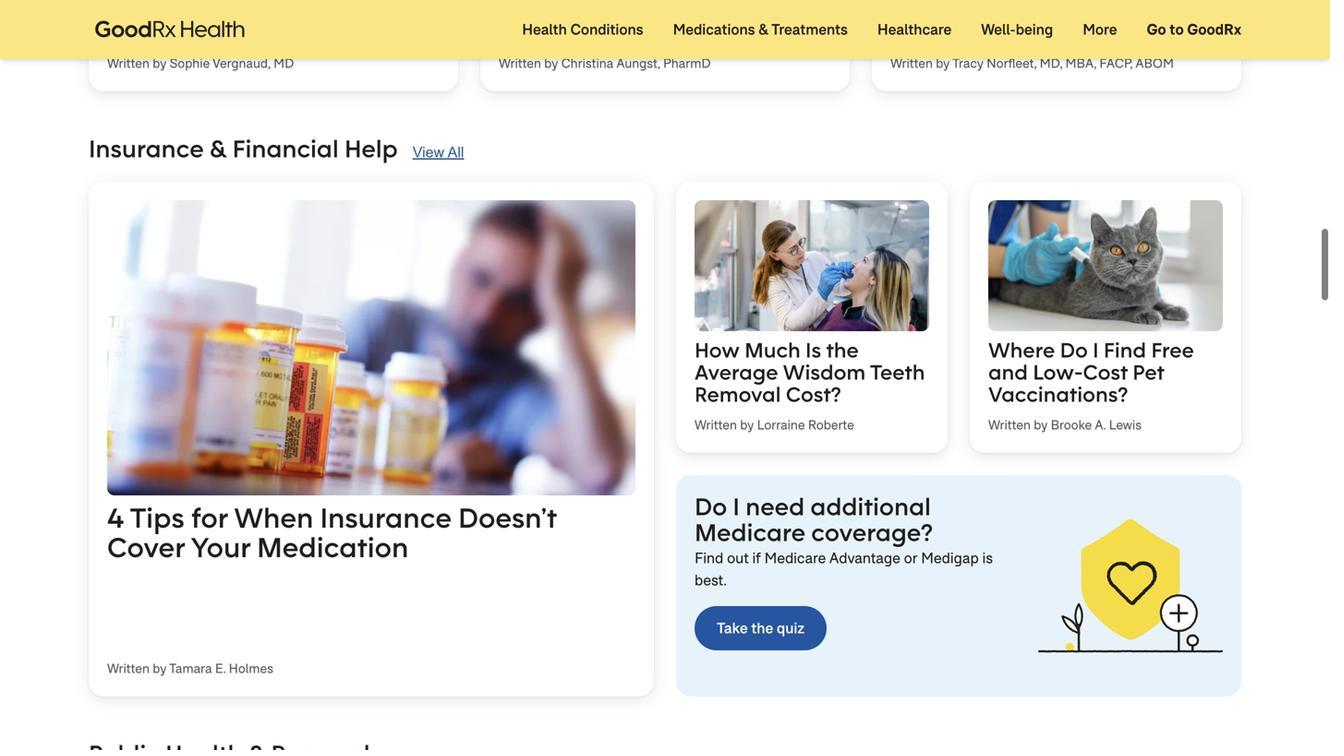 Task type: locate. For each thing, give the bounding box(es) containing it.
& left treatments
[[759, 20, 769, 39]]

i right 'low-'
[[1093, 337, 1099, 363]]

where do i find free and low-cost pet vaccinations? written by brooke a. lewis
[[988, 337, 1194, 434]]

i left need
[[733, 491, 740, 523]]

written by sophie vergnaud, md
[[107, 55, 294, 72]]

0 vertical spatial do
[[1060, 337, 1088, 363]]

medicare
[[695, 517, 806, 549], [764, 549, 826, 569]]

where
[[988, 337, 1055, 363]]

all
[[448, 144, 464, 161]]

0 horizontal spatial do
[[695, 491, 727, 523]]

1 horizontal spatial the
[[826, 337, 859, 363]]

& inside popup button
[[759, 20, 769, 39]]

0 horizontal spatial i
[[733, 491, 740, 523]]

1 horizontal spatial find
[[1104, 337, 1146, 363]]

do
[[1060, 337, 1088, 363], [695, 491, 727, 523]]

& left financial
[[210, 133, 227, 164]]

0 horizontal spatial the
[[751, 619, 773, 639]]

do up out
[[695, 491, 727, 523]]

by for written by tracy norfleet, md, mba, facp, abom
[[936, 55, 950, 72]]

more button
[[1068, 0, 1132, 59]]

the left quiz
[[751, 619, 773, 639]]

much
[[745, 337, 801, 363]]

written
[[107, 55, 150, 72], [499, 55, 541, 72], [890, 55, 933, 72], [695, 417, 737, 434], [988, 417, 1031, 434], [107, 661, 150, 678]]

tips
[[130, 500, 184, 536]]

by
[[153, 55, 166, 72], [544, 55, 558, 72], [936, 55, 950, 72], [740, 417, 754, 434], [1034, 417, 1048, 434], [153, 661, 166, 678]]

mba,
[[1066, 55, 1096, 72]]

to
[[1170, 20, 1184, 39]]

written by tamara e. holmes
[[107, 661, 273, 678]]

your
[[191, 530, 250, 566]]

i inside where do i find free and low-cost pet vaccinations? written by brooke a. lewis
[[1093, 337, 1099, 363]]

do inside where do i find free and low-cost pet vaccinations? written by brooke a. lewis
[[1060, 337, 1088, 363]]

or
[[904, 549, 918, 569]]

1 horizontal spatial i
[[1093, 337, 1099, 363]]

take the quiz link
[[695, 607, 827, 651]]

written left tamara
[[107, 661, 150, 678]]

how
[[695, 337, 740, 363]]

do i need additional medicare coverage? find out if medicare advantage or medigap is best.
[[695, 491, 993, 591]]

written down goodrx health image
[[107, 55, 150, 72]]

find left free
[[1104, 337, 1146, 363]]

tracy
[[952, 55, 984, 72]]

1 horizontal spatial do
[[1060, 337, 1088, 363]]

by left tamara
[[153, 661, 166, 678]]

0 horizontal spatial find
[[695, 549, 724, 569]]

do up "vaccinations?"
[[1060, 337, 1088, 363]]

medications & treatments
[[673, 20, 848, 39]]

vaccinations?
[[988, 381, 1128, 408]]

written down and
[[988, 417, 1031, 434]]

coverage?
[[811, 517, 933, 549]]

well-being button
[[966, 0, 1068, 59]]

0 vertical spatial the
[[826, 337, 859, 363]]

lorraine
[[757, 417, 805, 434]]

0 vertical spatial insurance
[[89, 133, 204, 164]]

1 vertical spatial i
[[733, 491, 740, 523]]

written for written by tamara e. holmes
[[107, 661, 150, 678]]

0 horizontal spatial &
[[210, 133, 227, 164]]

average
[[695, 359, 778, 386]]

insurance
[[89, 133, 204, 164], [320, 500, 452, 536]]

1 vertical spatial do
[[695, 491, 727, 523]]

tamara
[[169, 661, 212, 678]]

i inside "do i need additional medicare coverage? find out if medicare advantage or medigap is best."
[[733, 491, 740, 523]]

more
[[1083, 20, 1117, 39]]

by left tracy
[[936, 55, 950, 72]]

1 vertical spatial the
[[751, 619, 773, 639]]

1 vertical spatial find
[[695, 549, 724, 569]]

written down healthcare
[[890, 55, 933, 72]]

1 vertical spatial insurance
[[320, 500, 452, 536]]

0 vertical spatial find
[[1104, 337, 1146, 363]]

quiz
[[777, 619, 805, 639]]

out
[[727, 549, 749, 569]]

a.
[[1095, 417, 1106, 434]]

by inside how much is the average wisdom teeth removal cost? written by lorraine roberte
[[740, 417, 754, 434]]

treatments
[[771, 20, 848, 39]]

teeth
[[870, 359, 925, 386]]

&
[[759, 20, 769, 39], [210, 133, 227, 164]]

health conditions
[[522, 20, 643, 39]]

i
[[1093, 337, 1099, 363], [733, 491, 740, 523]]

1 vertical spatial &
[[210, 133, 227, 164]]

wisdom
[[783, 359, 866, 386]]

written for written by sophie vergnaud, md
[[107, 55, 150, 72]]

when
[[234, 500, 314, 536]]

goodrx
[[1187, 20, 1241, 39]]

0 vertical spatial i
[[1093, 337, 1099, 363]]

help
[[345, 133, 398, 164]]

by down 'health'
[[544, 55, 558, 72]]

medication
[[257, 530, 409, 566]]

1 horizontal spatial insurance
[[320, 500, 452, 536]]

medicare right if
[[764, 549, 826, 569]]

by left brooke
[[1034, 417, 1048, 434]]

written by christina aungst, pharmd link
[[480, 0, 850, 91]]

christina
[[561, 55, 614, 72]]

by for written by christina aungst, pharmd
[[544, 55, 558, 72]]

well-being
[[981, 20, 1053, 39]]

find
[[1104, 337, 1146, 363], [695, 549, 724, 569]]

& for financial
[[210, 133, 227, 164]]

dentist examining a patient's mouth. image
[[695, 200, 929, 332]]

0 vertical spatial &
[[759, 20, 769, 39]]

the
[[826, 337, 859, 363], [751, 619, 773, 639]]

written for written by tracy norfleet, md, mba, facp, abom
[[890, 55, 933, 72]]

the right is
[[826, 337, 859, 363]]

additional
[[810, 491, 931, 523]]

dialog
[[0, 0, 1330, 751]]

for
[[191, 500, 228, 536]]

md,
[[1040, 55, 1062, 72]]

view all link
[[413, 141, 464, 163]]

written by sophie vergnaud, md link
[[89, 0, 458, 91]]

cover
[[107, 530, 185, 566]]

find up best.
[[695, 549, 724, 569]]

how much is the average wisdom teeth removal cost? written by lorraine roberte
[[695, 337, 925, 434]]

by left sophie at the left of page
[[153, 55, 166, 72]]

cost?
[[786, 381, 841, 408]]

if
[[752, 549, 761, 569]]

0 horizontal spatial insurance
[[89, 133, 204, 164]]

go to goodrx link
[[1132, 0, 1256, 59]]

abom
[[1135, 55, 1174, 72]]

1 horizontal spatial &
[[759, 20, 769, 39]]

by down removal
[[740, 417, 754, 434]]

written down 'health'
[[499, 55, 541, 72]]

being
[[1016, 20, 1053, 39]]

the inside how much is the average wisdom teeth removal cost? written by lorraine roberte
[[826, 337, 859, 363]]

written down removal
[[695, 417, 737, 434]]

written by tracy norfleet, md, mba, facp, abom link
[[872, 0, 1241, 91]]

medications & treatments button
[[658, 0, 863, 59]]

& for treatments
[[759, 20, 769, 39]]

find inside where do i find free and low-cost pet vaccinations? written by brooke a. lewis
[[1104, 337, 1146, 363]]

sophie
[[170, 55, 210, 72]]

doesn't
[[458, 500, 557, 536]]



Task type: vqa. For each thing, say whether or not it's contained in the screenshot.
rightmost "over"
no



Task type: describe. For each thing, give the bounding box(es) containing it.
written inside where do i find free and low-cost pet vaccinations? written by brooke a. lewis
[[988, 417, 1031, 434]]

take
[[717, 619, 748, 639]]

by for written by sophie vergnaud, md
[[153, 55, 166, 72]]

conditions
[[570, 20, 643, 39]]

free
[[1151, 337, 1194, 363]]

well-
[[981, 20, 1016, 39]]

facp,
[[1099, 55, 1133, 72]]

cost
[[1083, 359, 1128, 386]]

advantage
[[829, 549, 900, 569]]

written inside how much is the average wisdom teeth removal cost? written by lorraine roberte
[[695, 417, 737, 434]]

medicare up if
[[695, 517, 806, 549]]

go to goodrx
[[1147, 20, 1241, 39]]

vergnaud,
[[213, 55, 270, 72]]

and
[[988, 359, 1028, 386]]

norfleet,
[[987, 55, 1037, 72]]

insurance inside 4 tips for when insurance doesn't cover your medication
[[320, 500, 452, 536]]

brooke
[[1051, 417, 1092, 434]]

gray kitty getting a shot at the vet. you can see the vet in scrubs in the background. image
[[988, 200, 1223, 332]]

pet
[[1133, 359, 1164, 386]]

written by tracy norfleet, md, mba, facp, abom
[[890, 55, 1174, 72]]

find inside "do i need additional medicare coverage? find out if medicare advantage or medigap is best."
[[695, 549, 724, 569]]

medigap
[[921, 549, 979, 569]]

is
[[982, 549, 993, 569]]

view all
[[413, 144, 464, 161]]

holmes
[[229, 661, 273, 678]]

healthcare button
[[863, 0, 966, 59]]

financial
[[232, 133, 339, 164]]

written for written by christina aungst, pharmd
[[499, 55, 541, 72]]

medications
[[673, 20, 755, 39]]

need
[[746, 491, 805, 523]]

take the quiz
[[717, 619, 805, 639]]

aungst,
[[616, 55, 660, 72]]

go
[[1147, 20, 1166, 39]]

4
[[107, 500, 124, 536]]

healthcare
[[877, 20, 952, 39]]

goodrx health image
[[85, 10, 255, 49]]

do inside "do i need additional medicare coverage? find out if medicare advantage or medigap is best."
[[695, 491, 727, 523]]

by inside where do i find free and low-cost pet vaccinations? written by brooke a. lewis
[[1034, 417, 1048, 434]]

written by christina aungst, pharmd
[[499, 55, 711, 72]]

insurance & financial help
[[89, 133, 398, 164]]

low-
[[1033, 359, 1083, 386]]

by for written by tamara e. holmes
[[153, 661, 166, 678]]

is
[[806, 337, 821, 363]]

removal
[[695, 381, 781, 408]]

md
[[274, 55, 294, 72]]

e.
[[215, 661, 226, 678]]

best.
[[695, 571, 727, 591]]

prescription bottles sit on a table with a man in the background.rx bottles laid out on a table with man in the background. image
[[107, 200, 635, 496]]

pharmd
[[663, 55, 711, 72]]

health
[[522, 20, 567, 39]]

health conditions button
[[507, 0, 658, 59]]

4 tips for when insurance doesn't cover your medication
[[107, 500, 557, 566]]

roberte
[[808, 417, 854, 434]]

view
[[413, 144, 444, 161]]

lewis
[[1109, 417, 1142, 434]]



